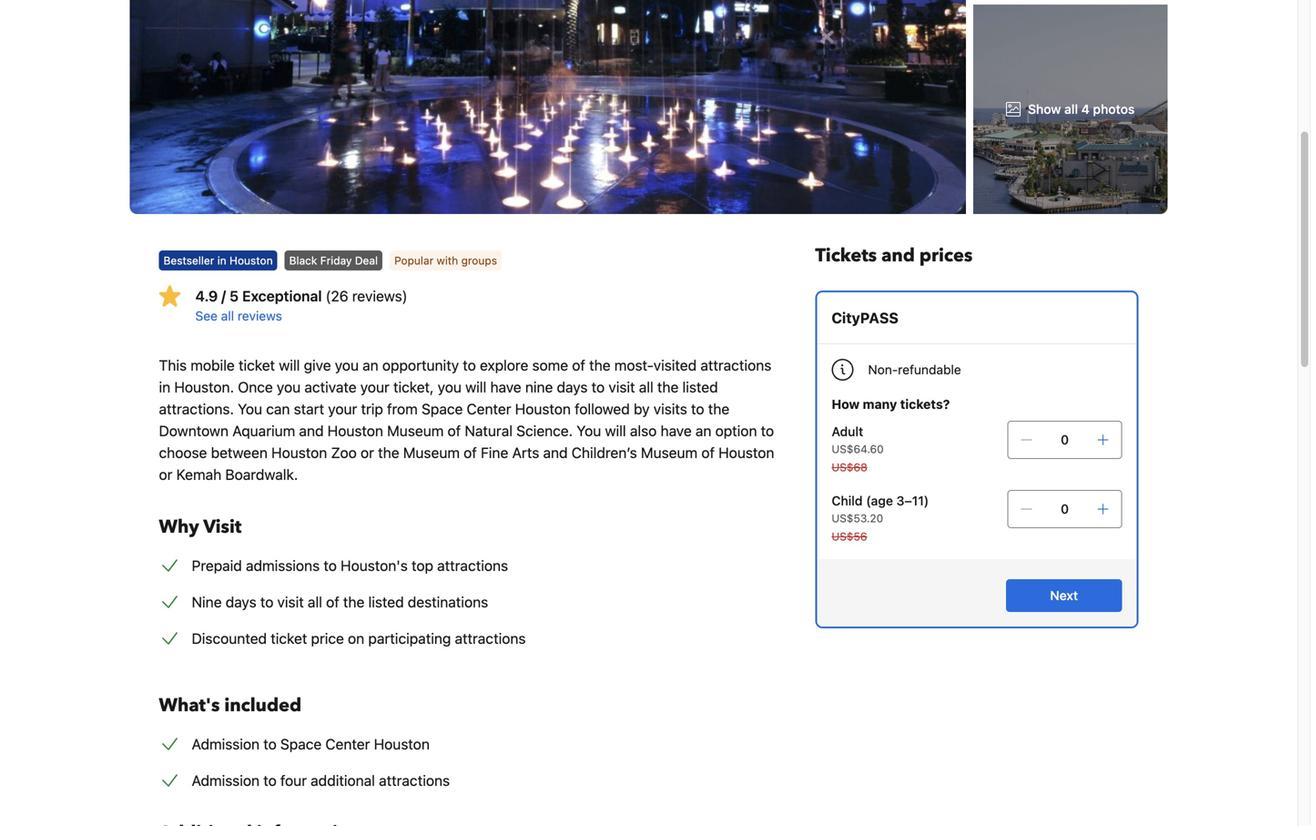 Task type: locate. For each thing, give the bounding box(es) containing it.
1 horizontal spatial will
[[466, 379, 487, 396]]

2 vertical spatial and
[[543, 444, 568, 461]]

1 horizontal spatial an
[[696, 422, 712, 440]]

with
[[437, 254, 458, 267]]

1 vertical spatial in
[[159, 379, 171, 396]]

the
[[590, 357, 611, 374], [658, 379, 679, 396], [709, 400, 730, 418], [378, 444, 400, 461], [343, 593, 365, 611]]

0 vertical spatial 0
[[1061, 432, 1069, 447]]

0 vertical spatial you
[[238, 400, 262, 418]]

you
[[335, 357, 359, 374], [277, 379, 301, 396], [438, 379, 462, 396]]

center
[[467, 400, 512, 418], [326, 736, 370, 753]]

you
[[238, 400, 262, 418], [577, 422, 602, 440]]

attractions
[[701, 357, 772, 374], [437, 557, 508, 574], [455, 630, 526, 647], [379, 772, 450, 789]]

you right ticket,
[[438, 379, 462, 396]]

have down visits
[[661, 422, 692, 440]]

1 horizontal spatial or
[[361, 444, 374, 461]]

nine
[[192, 593, 222, 611]]

you up can
[[277, 379, 301, 396]]

us$56
[[832, 530, 868, 543]]

prepaid admissions to houston's top attractions
[[192, 557, 508, 574]]

2 horizontal spatial and
[[882, 243, 915, 268]]

visit down most-
[[609, 379, 635, 396]]

1 horizontal spatial in
[[217, 254, 227, 267]]

0
[[1061, 432, 1069, 447], [1061, 501, 1069, 517]]

your up trip at the left of the page
[[361, 379, 390, 396]]

by
[[634, 400, 650, 418]]

1 horizontal spatial center
[[467, 400, 512, 418]]

have
[[491, 379, 522, 396], [661, 422, 692, 440]]

how
[[832, 397, 860, 412]]

admission for admission to space center houston
[[192, 736, 260, 753]]

of
[[572, 357, 586, 374], [448, 422, 461, 440], [464, 444, 477, 461], [702, 444, 715, 461], [326, 593, 340, 611]]

0 horizontal spatial will
[[279, 357, 300, 374]]

0 vertical spatial your
[[361, 379, 390, 396]]

will
[[279, 357, 300, 374], [466, 379, 487, 396], [605, 422, 626, 440]]

once
[[238, 379, 273, 396]]

listed
[[683, 379, 718, 396], [369, 593, 404, 611]]

houston up science.
[[515, 400, 571, 418]]

you down once
[[238, 400, 262, 418]]

admission
[[192, 736, 260, 753], [192, 772, 260, 789]]

ticket up once
[[239, 357, 275, 374]]

admission down what's included
[[192, 736, 260, 753]]

photos
[[1094, 102, 1135, 117]]

attractions right additional
[[379, 772, 450, 789]]

0 horizontal spatial in
[[159, 379, 171, 396]]

0 horizontal spatial space
[[281, 736, 322, 753]]

see all reviews button
[[195, 307, 787, 325]]

attractions right visited
[[701, 357, 772, 374]]

downtown
[[159, 422, 229, 440]]

2 0 from the top
[[1061, 501, 1069, 517]]

to
[[463, 357, 476, 374], [592, 379, 605, 396], [691, 400, 705, 418], [761, 422, 775, 440], [324, 557, 337, 574], [260, 593, 274, 611], [263, 736, 277, 753], [263, 772, 277, 789]]

what's
[[159, 693, 220, 718]]

space up the four
[[281, 736, 322, 753]]

0 vertical spatial listed
[[683, 379, 718, 396]]

1 horizontal spatial space
[[422, 400, 463, 418]]

1 vertical spatial listed
[[369, 593, 404, 611]]

0 vertical spatial days
[[557, 379, 588, 396]]

and down science.
[[543, 444, 568, 461]]

can
[[266, 400, 290, 418]]

days down some
[[557, 379, 588, 396]]

1 horizontal spatial your
[[361, 379, 390, 396]]

and left prices
[[882, 243, 915, 268]]

black friday deal
[[289, 254, 378, 267]]

show
[[1029, 102, 1062, 117]]

1 horizontal spatial visit
[[609, 379, 635, 396]]

1 horizontal spatial listed
[[683, 379, 718, 396]]

1 vertical spatial your
[[328, 400, 357, 418]]

science.
[[517, 422, 573, 440]]

your
[[361, 379, 390, 396], [328, 400, 357, 418]]

will up children's
[[605, 422, 626, 440]]

0 for child (age 3–11)
[[1061, 501, 1069, 517]]

arts
[[512, 444, 540, 461]]

admission for admission to four additional attractions
[[192, 772, 260, 789]]

to up followed
[[592, 379, 605, 396]]

0 vertical spatial will
[[279, 357, 300, 374]]

some
[[532, 357, 569, 374]]

0 horizontal spatial you
[[238, 400, 262, 418]]

an left option
[[696, 422, 712, 440]]

1 0 from the top
[[1061, 432, 1069, 447]]

1 horizontal spatial days
[[557, 379, 588, 396]]

visits
[[654, 400, 688, 418]]

zoo
[[331, 444, 357, 461]]

why
[[159, 515, 199, 540]]

1 horizontal spatial have
[[661, 422, 692, 440]]

in right bestseller
[[217, 254, 227, 267]]

have down explore
[[491, 379, 522, 396]]

the up option
[[709, 400, 730, 418]]

0 horizontal spatial center
[[326, 736, 370, 753]]

from
[[387, 400, 418, 418]]

center up additional
[[326, 736, 370, 753]]

days right nine
[[226, 593, 257, 611]]

deal
[[355, 254, 378, 267]]

0 horizontal spatial visit
[[277, 593, 304, 611]]

1 horizontal spatial and
[[543, 444, 568, 461]]

0 horizontal spatial and
[[299, 422, 324, 440]]

museum
[[387, 422, 444, 440], [403, 444, 460, 461], [641, 444, 698, 461]]

center up natural
[[467, 400, 512, 418]]

0 vertical spatial an
[[363, 357, 379, 374]]

0 vertical spatial space
[[422, 400, 463, 418]]

4
[[1082, 102, 1090, 117]]

0 horizontal spatial your
[[328, 400, 357, 418]]

2 vertical spatial will
[[605, 422, 626, 440]]

how many tickets?
[[832, 397, 950, 412]]

or down choose
[[159, 466, 173, 483]]

0 horizontal spatial have
[[491, 379, 522, 396]]

you up activate at top left
[[335, 357, 359, 374]]

days
[[557, 379, 588, 396], [226, 593, 257, 611]]

will down explore
[[466, 379, 487, 396]]

4.9 / 5 exceptional (26 reviews) see all reviews
[[195, 287, 408, 323]]

1 vertical spatial and
[[299, 422, 324, 440]]

and down start
[[299, 422, 324, 440]]

friday
[[320, 254, 352, 267]]

all
[[1065, 102, 1079, 117], [221, 308, 234, 323], [639, 379, 654, 396], [308, 593, 322, 611]]

0 vertical spatial visit
[[609, 379, 635, 396]]

ticket left price
[[271, 630, 307, 647]]

space down ticket,
[[422, 400, 463, 418]]

in down this
[[159, 379, 171, 396]]

why visit
[[159, 515, 242, 540]]

listed down visited
[[683, 379, 718, 396]]

space inside this mobile ticket will give you an opportunity to explore some of the most-visited attractions in houston. once you activate your ticket, you will have nine days to visit all the listed attractions. you can start your trip from space center houston followed by visits to the downtown aquarium and houston museum of natural science. you will also have an option to choose between houston zoo or the museum of fine arts and children's museum of houston or kemah boardwalk.
[[422, 400, 463, 418]]

to down included
[[263, 736, 277, 753]]

reviews
[[238, 308, 282, 323]]

or right zoo
[[361, 444, 374, 461]]

1 admission from the top
[[192, 736, 260, 753]]

0 vertical spatial admission
[[192, 736, 260, 753]]

0 horizontal spatial or
[[159, 466, 173, 483]]

0 vertical spatial or
[[361, 444, 374, 461]]

1 vertical spatial admission
[[192, 772, 260, 789]]

all up price
[[308, 593, 322, 611]]

visit
[[609, 379, 635, 396], [277, 593, 304, 611]]

destinations
[[408, 593, 488, 611]]

all up by
[[639, 379, 654, 396]]

1 vertical spatial center
[[326, 736, 370, 753]]

1 vertical spatial 0
[[1061, 501, 1069, 517]]

admission to space center houston
[[192, 736, 430, 753]]

0 for adult
[[1061, 432, 1069, 447]]

0 vertical spatial center
[[467, 400, 512, 418]]

0 vertical spatial and
[[882, 243, 915, 268]]

admission left the four
[[192, 772, 260, 789]]

2 admission from the top
[[192, 772, 260, 789]]

to down admissions
[[260, 593, 274, 611]]

ticket
[[239, 357, 275, 374], [271, 630, 307, 647]]

1 vertical spatial days
[[226, 593, 257, 611]]

1 vertical spatial space
[[281, 736, 322, 753]]

attractions inside this mobile ticket will give you an opportunity to explore some of the most-visited attractions in houston. once you activate your ticket, you will have nine days to visit all the listed attractions. you can start your trip from space center houston followed by visits to the downtown aquarium and houston museum of natural science. you will also have an option to choose between houston zoo or the museum of fine arts and children's museum of houston or kemah boardwalk.
[[701, 357, 772, 374]]

all inside '4.9 / 5 exceptional (26 reviews) see all reviews'
[[221, 308, 234, 323]]

1 vertical spatial have
[[661, 422, 692, 440]]

space
[[422, 400, 463, 418], [281, 736, 322, 753]]

0 vertical spatial ticket
[[239, 357, 275, 374]]

or
[[361, 444, 374, 461], [159, 466, 173, 483]]

the up visits
[[658, 379, 679, 396]]

you down followed
[[577, 422, 602, 440]]

1 vertical spatial you
[[577, 422, 602, 440]]

listed down houston's at bottom
[[369, 593, 404, 611]]

visit down admissions
[[277, 593, 304, 611]]

all down the /
[[221, 308, 234, 323]]

your down activate at top left
[[328, 400, 357, 418]]

give
[[304, 357, 331, 374]]

attractions.
[[159, 400, 234, 418]]

adult
[[832, 424, 864, 439]]

followed
[[575, 400, 630, 418]]

trip
[[361, 400, 383, 418]]

option
[[716, 422, 757, 440]]

will left give
[[279, 357, 300, 374]]

an up trip at the left of the page
[[363, 357, 379, 374]]

1 vertical spatial will
[[466, 379, 487, 396]]

adult us$64.60
[[832, 424, 884, 455]]

1 vertical spatial visit
[[277, 593, 304, 611]]

us$53.20
[[832, 512, 884, 525]]

nine
[[525, 379, 553, 396]]

what's included
[[159, 693, 302, 718]]



Task type: describe. For each thing, give the bounding box(es) containing it.
exceptional
[[242, 287, 322, 305]]

houston up additional
[[374, 736, 430, 753]]

mobile
[[191, 357, 235, 374]]

all left 4
[[1065, 102, 1079, 117]]

houston down aquarium
[[272, 444, 327, 461]]

nine days to visit all of the listed destinations
[[192, 593, 488, 611]]

groups
[[461, 254, 497, 267]]

discounted
[[192, 630, 267, 647]]

top
[[412, 557, 434, 574]]

tickets?
[[901, 397, 950, 412]]

to right visits
[[691, 400, 705, 418]]

0 horizontal spatial days
[[226, 593, 257, 611]]

included
[[224, 693, 302, 718]]

attractions up destinations
[[437, 557, 508, 574]]

2 horizontal spatial will
[[605, 422, 626, 440]]

on
[[348, 630, 365, 647]]

next button
[[1007, 579, 1123, 612]]

citypass
[[832, 309, 899, 327]]

non-refundable
[[869, 362, 962, 377]]

days inside this mobile ticket will give you an opportunity to explore some of the most-visited attractions in houston. once you activate your ticket, you will have nine days to visit all the listed attractions. you can start your trip from space center houston followed by visits to the downtown aquarium and houston museum of natural science. you will also have an option to choose between houston zoo or the museum of fine arts and children's museum of houston or kemah boardwalk.
[[557, 379, 588, 396]]

all inside this mobile ticket will give you an opportunity to explore some of the most-visited attractions in houston. once you activate your ticket, you will have nine days to visit all the listed attractions. you can start your trip from space center houston followed by visits to the downtown aquarium and houston museum of natural science. you will also have an option to choose between houston zoo or the museum of fine arts and children's museum of houston or kemah boardwalk.
[[639, 379, 654, 396]]

us$68
[[832, 461, 868, 474]]

0 vertical spatial have
[[491, 379, 522, 396]]

most-
[[615, 357, 654, 374]]

also
[[630, 422, 657, 440]]

to right option
[[761, 422, 775, 440]]

1 vertical spatial or
[[159, 466, 173, 483]]

0 vertical spatial in
[[217, 254, 227, 267]]

ticket,
[[394, 379, 434, 396]]

popular
[[395, 254, 434, 267]]

aquarium
[[233, 422, 295, 440]]

houston up zoo
[[328, 422, 383, 440]]

non-
[[869, 362, 898, 377]]

next
[[1051, 588, 1079, 603]]

this
[[159, 357, 187, 374]]

attractions down destinations
[[455, 630, 526, 647]]

1 horizontal spatial you
[[335, 357, 359, 374]]

natural
[[465, 422, 513, 440]]

(26
[[326, 287, 349, 305]]

in inside this mobile ticket will give you an opportunity to explore some of the most-visited attractions in houston. once you activate your ticket, you will have nine days to visit all the listed attractions. you can start your trip from space center houston followed by visits to the downtown aquarium and houston museum of natural science. you will also have an option to choose between houston zoo or the museum of fine arts and children's museum of houston or kemah boardwalk.
[[159, 379, 171, 396]]

additional
[[311, 772, 375, 789]]

refundable
[[898, 362, 962, 377]]

0 horizontal spatial an
[[363, 357, 379, 374]]

houston up 5
[[230, 254, 273, 267]]

5
[[230, 287, 239, 305]]

ticket inside this mobile ticket will give you an opportunity to explore some of the most-visited attractions in houston. once you activate your ticket, you will have nine days to visit all the listed attractions. you can start your trip from space center houston followed by visits to the downtown aquarium and houston museum of natural science. you will also have an option to choose between houston zoo or the museum of fine arts and children's museum of houston or kemah boardwalk.
[[239, 357, 275, 374]]

to up the nine days to visit all of the listed destinations
[[324, 557, 337, 574]]

choose
[[159, 444, 207, 461]]

many
[[863, 397, 898, 412]]

show all 4 photos
[[1029, 102, 1135, 117]]

participating
[[368, 630, 451, 647]]

fine
[[481, 444, 509, 461]]

children's
[[572, 444, 637, 461]]

start
[[294, 400, 324, 418]]

opportunity
[[383, 357, 459, 374]]

visit
[[203, 515, 242, 540]]

boardwalk.
[[225, 466, 298, 483]]

center inside this mobile ticket will give you an opportunity to explore some of the most-visited attractions in houston. once you activate your ticket, you will have nine days to visit all the listed attractions. you can start your trip from space center houston followed by visits to the downtown aquarium and houston museum of natural science. you will also have an option to choose between houston zoo or the museum of fine arts and children's museum of houston or kemah boardwalk.
[[467, 400, 512, 418]]

prepaid
[[192, 557, 242, 574]]

listed inside this mobile ticket will give you an opportunity to explore some of the most-visited attractions in houston. once you activate your ticket, you will have nine days to visit all the listed attractions. you can start your trip from space center houston followed by visits to the downtown aquarium and houston museum of natural science. you will also have an option to choose between houston zoo or the museum of fine arts and children's museum of houston or kemah boardwalk.
[[683, 379, 718, 396]]

to left explore
[[463, 357, 476, 374]]

houston.
[[174, 379, 234, 396]]

(age
[[866, 493, 894, 508]]

houston's
[[341, 557, 408, 574]]

four
[[281, 772, 307, 789]]

black
[[289, 254, 317, 267]]

to left the four
[[263, 772, 277, 789]]

0 horizontal spatial you
[[277, 379, 301, 396]]

the right zoo
[[378, 444, 400, 461]]

visited
[[654, 357, 697, 374]]

4.9
[[195, 287, 218, 305]]

the left most-
[[590, 357, 611, 374]]

discounted ticket price on participating attractions
[[192, 630, 526, 647]]

1 vertical spatial an
[[696, 422, 712, 440]]

3–11)
[[897, 493, 929, 508]]

child (age 3–11) us$53.20
[[832, 493, 929, 525]]

1 horizontal spatial you
[[577, 422, 602, 440]]

/
[[222, 287, 226, 305]]

prices
[[920, 243, 973, 268]]

visit inside this mobile ticket will give you an opportunity to explore some of the most-visited attractions in houston. once you activate your ticket, you will have nine days to visit all the listed attractions. you can start your trip from space center houston followed by visits to the downtown aquarium and houston museum of natural science. you will also have an option to choose between houston zoo or the museum of fine arts and children's museum of houston or kemah boardwalk.
[[609, 379, 635, 396]]

admissions
[[246, 557, 320, 574]]

1 vertical spatial ticket
[[271, 630, 307, 647]]

bestseller in houston
[[164, 254, 273, 267]]

price
[[311, 630, 344, 647]]

child
[[832, 493, 863, 508]]

houston down option
[[719, 444, 775, 461]]

popular with groups
[[395, 254, 497, 267]]

tickets
[[816, 243, 877, 268]]

reviews)
[[352, 287, 408, 305]]

explore
[[480, 357, 529, 374]]

us$64.60
[[832, 443, 884, 455]]

between
[[211, 444, 268, 461]]

0 horizontal spatial listed
[[369, 593, 404, 611]]

2 horizontal spatial you
[[438, 379, 462, 396]]

bestseller
[[164, 254, 214, 267]]

this mobile ticket will give you an opportunity to explore some of the most-visited attractions in houston. once you activate your ticket, you will have nine days to visit all the listed attractions. you can start your trip from space center houston followed by visits to the downtown aquarium and houston museum of natural science. you will also have an option to choose between houston zoo or the museum of fine arts and children's museum of houston or kemah boardwalk.
[[159, 357, 775, 483]]

admission to four additional attractions
[[192, 772, 450, 789]]

the up the on
[[343, 593, 365, 611]]

see
[[195, 308, 218, 323]]

tickets and prices
[[816, 243, 973, 268]]



Task type: vqa. For each thing, say whether or not it's contained in the screenshot.
Center
yes



